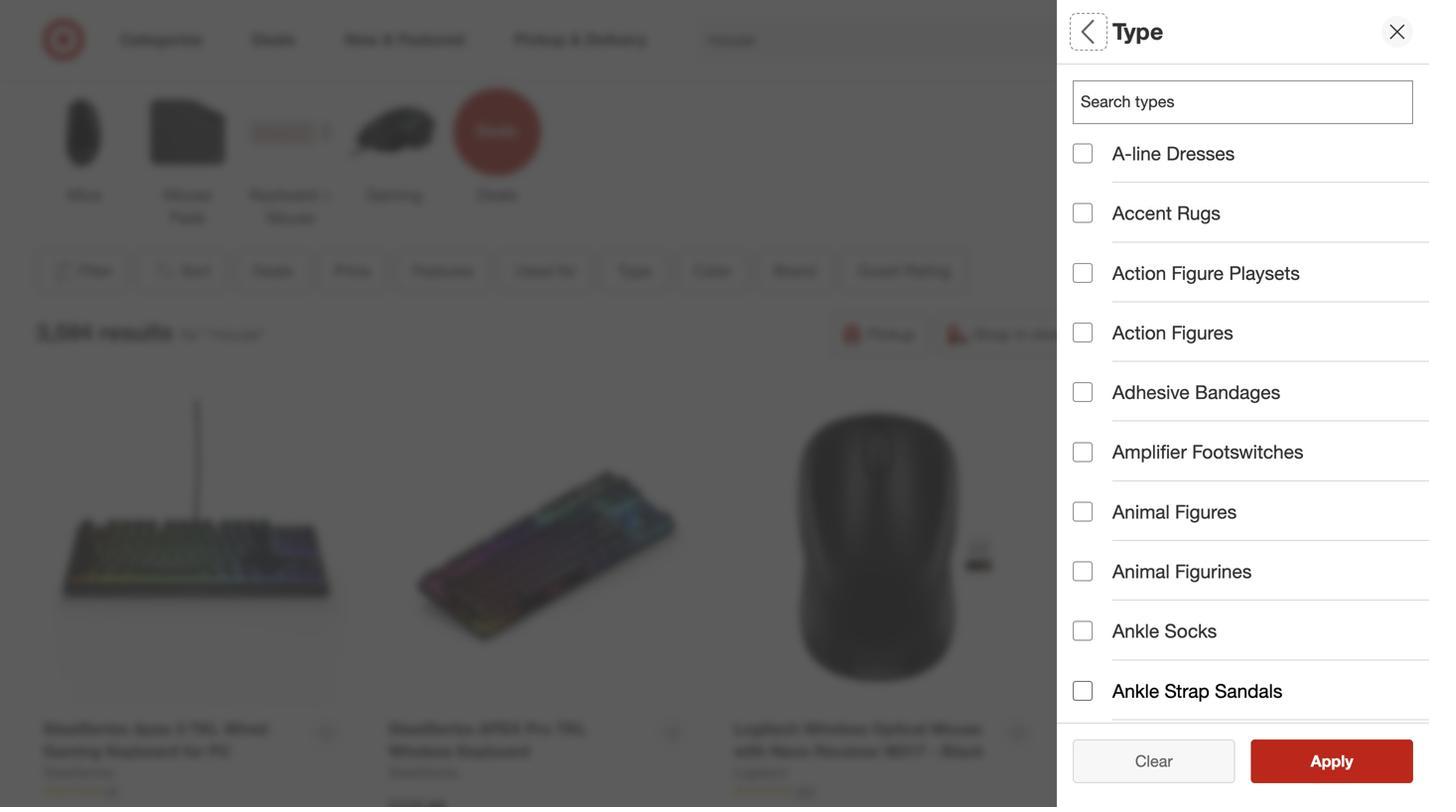Task type: describe. For each thing, give the bounding box(es) containing it.
socks
[[1165, 620, 1217, 642]]

3,594 results for "mouse"
[[36, 318, 266, 346]]

sold
[[1073, 641, 1113, 664]]

mice
[[67, 185, 102, 205]]

all filters
[[1073, 17, 1168, 45]]

3594
[[1073, 718, 1108, 738]]

logitech wireless optical mouse with nano receiver m317 - black
[[734, 719, 984, 761]]

sold by button
[[1073, 620, 1429, 690]]

steelseries apex 3 tkl wired gaming keyboard for pc
[[43, 719, 268, 761]]

apex
[[133, 719, 171, 738]]

guest rating inside all filters dialog
[[1073, 571, 1190, 594]]

none text field inside type dialog
[[1073, 80, 1414, 124]]

bandages
[[1195, 381, 1281, 404]]

filter
[[78, 261, 113, 280]]

advertisement element
[[119, 0, 1310, 3]]

0 horizontal spatial used for button
[[499, 249, 593, 293]]

tkl for 3
[[189, 719, 220, 738]]

0 horizontal spatial guest rating
[[858, 261, 951, 280]]

filter button
[[36, 249, 128, 293]]

keyboard + mouse
[[250, 185, 332, 227]]

adhesive bandages
[[1113, 381, 1281, 404]]

rugs
[[1178, 202, 1221, 224]]

pads
[[170, 208, 206, 227]]

3
[[176, 719, 185, 738]]

ankle socks
[[1113, 620, 1217, 642]]

1 vertical spatial price button
[[318, 249, 388, 293]]

Animal Figures checkbox
[[1073, 502, 1093, 522]]

Action Figures checkbox
[[1073, 323, 1093, 342]]

search
[[1145, 32, 1192, 51]]

popular filters
[[36, 52, 141, 71]]

- inside logitech m317 mouse - blue aurora
[[1251, 719, 1257, 738]]

clear all button
[[1073, 748, 1235, 791]]

gaming link
[[350, 88, 438, 206]]

ankle strap sandals
[[1113, 679, 1283, 702]]

steelseries inside steelseries apex pro tkl wireless keyboard
[[389, 719, 474, 738]]

deals inside all filters dialog
[[1073, 85, 1124, 108]]

see
[[1290, 759, 1319, 779]]

0 horizontal spatial features button
[[396, 249, 491, 293]]

sort button
[[136, 249, 228, 293]]

mouse
[[1188, 718, 1236, 738]]

0 horizontal spatial rating
[[905, 261, 951, 280]]

color inside all filters dialog
[[1073, 432, 1122, 455]]

amplifier footswitches
[[1113, 440, 1304, 463]]

Amplifier Footswitches checkbox
[[1073, 442, 1093, 462]]

figures for action figures
[[1172, 321, 1234, 344]]

mouse pads
[[163, 185, 212, 227]]

0 horizontal spatial brand button
[[757, 249, 833, 293]]

1 horizontal spatial deals
[[477, 185, 517, 205]]

playsets
[[1229, 261, 1300, 284]]

+
[[322, 185, 332, 205]]

steelseries apex pro tkl wireless keyboard link
[[389, 718, 649, 763]]

pickup button
[[831, 313, 929, 356]]

wireless inside logitech wireless optical mouse with nano receiver m317 - black
[[804, 719, 868, 738]]

apply
[[1311, 751, 1354, 771]]

same day delivery
[[1126, 324, 1260, 344]]

all
[[1167, 759, 1183, 779]]

keyboard inside steelseries apex pro tkl wireless keyboard
[[457, 742, 530, 761]]

240
[[1141, 784, 1161, 799]]

keyboard + mouse link
[[247, 88, 335, 229]]

figurines
[[1175, 560, 1252, 583]]

search button
[[1145, 18, 1192, 66]]

0 vertical spatial used
[[515, 261, 553, 280]]

see results button
[[1251, 748, 1414, 791]]

animal figures
[[1113, 500, 1237, 523]]

ankle for ankle strap sandals
[[1113, 679, 1160, 702]]

delivery
[[1203, 324, 1260, 344]]

logitech link for aurora
[[1080, 763, 1133, 783]]

logitech m317 mouse - blue aurora link
[[1080, 718, 1340, 763]]

wireless inside steelseries apex pro tkl wireless keyboard
[[389, 742, 453, 761]]

steelseries link for gaming
[[43, 763, 114, 783]]

clear for clear all
[[1126, 759, 1163, 779]]

day
[[1171, 324, 1199, 344]]

ankle for ankle socks
[[1113, 620, 1160, 642]]

0 horizontal spatial color
[[694, 261, 732, 280]]

with
[[734, 742, 766, 761]]

color button inside all filters dialog
[[1073, 412, 1429, 481]]

accent rugs
[[1113, 202, 1221, 224]]

accent
[[1113, 202, 1172, 224]]

45
[[105, 784, 118, 799]]

adhesive
[[1113, 381, 1190, 404]]

all
[[1073, 17, 1101, 45]]

for inside steelseries apex 3 tkl wired gaming keyboard for pc
[[183, 742, 204, 761]]

steelseries apex 3 tkl wired gaming keyboard for pc link
[[43, 718, 303, 763]]

0 vertical spatial guest rating button
[[841, 249, 968, 293]]

logitech link for nano
[[734, 763, 788, 783]]

1 vertical spatial guest rating button
[[1073, 551, 1429, 620]]

optical
[[873, 719, 927, 738]]

nano
[[771, 742, 810, 761]]

keyboard inside steelseries apex 3 tkl wired gaming keyboard for pc
[[106, 742, 179, 761]]

type button inside all filters dialog
[[1073, 342, 1429, 412]]

mouse inside logitech wireless optical mouse with nano receiver m317 - black
[[931, 719, 982, 738]]

0 horizontal spatial guest
[[858, 261, 901, 280]]

steelseries up 45
[[43, 764, 114, 781]]

shop in store
[[974, 324, 1068, 344]]

brand inside all filters dialog
[[1073, 502, 1127, 525]]

1 horizontal spatial features button
[[1073, 204, 1429, 273]]

wired
[[224, 719, 268, 738]]

clear for clear
[[1135, 751, 1173, 771]]

see results
[[1290, 759, 1375, 779]]

shop in store button
[[937, 313, 1081, 356]]

pickup
[[868, 324, 916, 344]]

steelseries down steelseries apex pro tkl wireless keyboard
[[389, 764, 459, 781]]

mice link
[[41, 88, 128, 206]]

m317 inside logitech m317 mouse - blue aurora
[[1150, 719, 1191, 738]]

clear all
[[1126, 759, 1183, 779]]

results for 3,594
[[99, 318, 173, 346]]

3594 results for mouse
[[1073, 718, 1236, 738]]



Task type: locate. For each thing, give the bounding box(es) containing it.
1 horizontal spatial used for button
[[1073, 273, 1429, 342]]

0 vertical spatial gaming
[[366, 185, 422, 205]]

logitech inside logitech 240
[[1080, 764, 1133, 781]]

results for 3594
[[1113, 718, 1160, 738]]

logitech 240
[[1080, 764, 1161, 799]]

price
[[1073, 154, 1120, 177], [335, 261, 371, 280]]

steelseries link for keyboard
[[389, 763, 459, 783]]

keyboard down the apex
[[106, 742, 179, 761]]

mouse inside keyboard + mouse
[[267, 208, 315, 227]]

3,594
[[36, 318, 93, 346]]

0 vertical spatial deals
[[1073, 85, 1124, 108]]

1 tkl from the left
[[189, 719, 220, 738]]

animal figurines
[[1113, 560, 1252, 583]]

action for action figures
[[1113, 321, 1167, 344]]

0 vertical spatial color
[[694, 261, 732, 280]]

Action Figure Playsets checkbox
[[1073, 263, 1093, 283]]

mouse inside mouse pads link
[[163, 185, 212, 205]]

1 vertical spatial used
[[1073, 293, 1120, 316]]

steelseries link
[[43, 763, 114, 783], [389, 763, 459, 783]]

sold by
[[1073, 641, 1139, 664]]

m317 inside logitech wireless optical mouse with nano receiver m317 - black
[[885, 742, 926, 761]]

logitech for logitech
[[734, 764, 788, 781]]

1 logitech link from the left
[[734, 763, 788, 783]]

1 vertical spatial type
[[618, 261, 652, 280]]

0 horizontal spatial filters
[[99, 52, 141, 71]]

steelseries left apex
[[389, 719, 474, 738]]

action figures
[[1113, 321, 1234, 344]]

1 horizontal spatial brand button
[[1073, 481, 1429, 551]]

a-line dresses
[[1113, 142, 1235, 165]]

sandals
[[1215, 679, 1283, 702]]

0 vertical spatial guest
[[858, 261, 901, 280]]

1 horizontal spatial type button
[[1073, 342, 1429, 412]]

0 vertical spatial price button
[[1073, 134, 1429, 204]]

steelseries apex pro tkl wireless keyboard image
[[389, 399, 695, 706], [389, 399, 695, 706]]

filters right popular
[[99, 52, 141, 71]]

features button
[[1073, 204, 1429, 273], [396, 249, 491, 293]]

0 horizontal spatial price button
[[318, 249, 388, 293]]

line
[[1132, 142, 1162, 165]]

same
[[1126, 324, 1167, 344]]

0 vertical spatial filters
[[1107, 17, 1168, 45]]

1 vertical spatial m317
[[885, 742, 926, 761]]

240 link
[[1080, 783, 1386, 800]]

keyboard
[[250, 185, 318, 205], [106, 742, 179, 761], [457, 742, 530, 761]]

1 horizontal spatial features
[[1073, 224, 1151, 247]]

- left 'blue'
[[1251, 719, 1257, 738]]

1 steelseries link from the left
[[43, 763, 114, 783]]

guest
[[858, 261, 901, 280], [1073, 571, 1126, 594]]

guest up ankle socks checkbox
[[1073, 571, 1126, 594]]

for inside 3,594 results for "mouse"
[[181, 325, 200, 344]]

2 animal from the top
[[1113, 560, 1170, 583]]

rating inside all filters dialog
[[1131, 571, 1190, 594]]

logitech wireless optical mouse with nano receiver m317 - black image
[[734, 399, 1041, 706], [734, 399, 1041, 706]]

0 vertical spatial wireless
[[804, 719, 868, 738]]

type dialog
[[1057, 0, 1429, 807]]

deals button up the dresses
[[1073, 65, 1429, 134]]

1 horizontal spatial logitech link
[[1080, 763, 1133, 783]]

0 horizontal spatial steelseries link
[[43, 763, 114, 783]]

sort
[[181, 261, 211, 280]]

color
[[694, 261, 732, 280], [1073, 432, 1122, 455]]

results inside button
[[1323, 759, 1375, 779]]

price inside all filters dialog
[[1073, 154, 1120, 177]]

action
[[1113, 261, 1167, 284], [1113, 321, 1167, 344]]

0 vertical spatial guest rating
[[858, 261, 951, 280]]

logitech up with
[[734, 719, 800, 738]]

shop
[[974, 324, 1011, 344]]

clear inside type dialog
[[1135, 751, 1173, 771]]

0 horizontal spatial color button
[[677, 249, 749, 293]]

filters for all filters
[[1107, 17, 1168, 45]]

2 steelseries link from the left
[[389, 763, 459, 783]]

action left "day"
[[1113, 321, 1167, 344]]

rating up pickup
[[905, 261, 951, 280]]

logitech down with
[[734, 764, 788, 781]]

steelseries apex 3 tkl wired gaming keyboard for pc image
[[43, 399, 350, 706], [43, 399, 350, 706]]

1 horizontal spatial guest
[[1073, 571, 1126, 594]]

2 vertical spatial deals
[[253, 261, 293, 280]]

1 horizontal spatial color
[[1073, 432, 1122, 455]]

ankle down the by
[[1113, 679, 1160, 702]]

1 vertical spatial action
[[1113, 321, 1167, 344]]

logitech inside logitech wireless optical mouse with nano receiver m317 - black
[[734, 719, 800, 738]]

figure
[[1172, 261, 1224, 284]]

Ankle Strap Sandals checkbox
[[1073, 681, 1093, 701]]

tkl inside steelseries apex pro tkl wireless keyboard
[[556, 719, 587, 738]]

logitech m317 mouse - blue aurora image
[[1080, 399, 1386, 706], [1080, 399, 1386, 706]]

Adhesive Bandages checkbox
[[1073, 382, 1093, 402]]

1 ankle from the top
[[1113, 620, 1160, 642]]

tkl
[[189, 719, 220, 738], [556, 719, 587, 738]]

results right "3,594"
[[99, 318, 173, 346]]

0 vertical spatial brand
[[774, 261, 817, 280]]

type button
[[601, 249, 669, 293], [1073, 342, 1429, 412]]

results right the see
[[1323, 759, 1375, 779]]

gaming inside steelseries apex 3 tkl wired gaming keyboard for pc
[[43, 742, 102, 761]]

1 horizontal spatial deals button
[[1073, 65, 1429, 134]]

logitech down aurora
[[1080, 764, 1133, 781]]

logitech m317 mouse - blue aurora
[[1080, 719, 1295, 761]]

0 horizontal spatial results
[[99, 318, 173, 346]]

deals
[[1073, 85, 1124, 108], [477, 185, 517, 205], [253, 261, 293, 280]]

logitech link down with
[[734, 763, 788, 783]]

m317 down optical
[[885, 742, 926, 761]]

0 horizontal spatial deals
[[253, 261, 293, 280]]

2 horizontal spatial keyboard
[[457, 742, 530, 761]]

results up 'clear' button
[[1113, 718, 1160, 738]]

0 vertical spatial rating
[[905, 261, 951, 280]]

receiver
[[815, 742, 881, 761]]

keyboard down apex
[[457, 742, 530, 761]]

apply button
[[1251, 740, 1414, 783]]

1 vertical spatial guest rating
[[1073, 571, 1190, 594]]

1 horizontal spatial tkl
[[556, 719, 587, 738]]

guest inside all filters dialog
[[1073, 571, 1126, 594]]

logitech for logitech m317 mouse - blue aurora
[[1080, 719, 1145, 738]]

tkl right pro
[[556, 719, 587, 738]]

action right action figure playsets option
[[1113, 261, 1167, 284]]

results
[[99, 318, 173, 346], [1113, 718, 1160, 738], [1323, 759, 1375, 779]]

1 vertical spatial price
[[335, 261, 371, 280]]

A-line Dresses checkbox
[[1073, 144, 1093, 163]]

steelseries link down steelseries apex pro tkl wireless keyboard
[[389, 763, 459, 783]]

1 vertical spatial -
[[931, 742, 937, 761]]

1 horizontal spatial brand
[[1073, 502, 1127, 525]]

animal right animal figures 'option'
[[1113, 500, 1170, 523]]

mouse pads link
[[144, 88, 231, 229]]

animal for animal figures
[[1113, 500, 1170, 523]]

0 horizontal spatial used
[[515, 261, 553, 280]]

price button
[[1073, 134, 1429, 204], [318, 249, 388, 293]]

brand button
[[757, 249, 833, 293], [1073, 481, 1429, 551]]

1 vertical spatial gaming
[[43, 742, 102, 761]]

0 horizontal spatial keyboard
[[106, 742, 179, 761]]

used inside all filters dialog
[[1073, 293, 1120, 316]]

guest rating up pickup
[[858, 261, 951, 280]]

0 vertical spatial type button
[[601, 249, 669, 293]]

2 tkl from the left
[[556, 719, 587, 738]]

1 horizontal spatial keyboard
[[250, 185, 318, 205]]

None text field
[[1073, 80, 1414, 124]]

0 horizontal spatial gaming
[[43, 742, 102, 761]]

0 horizontal spatial tkl
[[189, 719, 220, 738]]

used for inside all filters dialog
[[1073, 293, 1150, 316]]

by
[[1118, 641, 1139, 664]]

clear inside all filters dialog
[[1126, 759, 1163, 779]]

features
[[1073, 224, 1151, 247], [412, 261, 474, 280]]

1 horizontal spatial results
[[1113, 718, 1160, 738]]

tkl for pro
[[556, 719, 587, 738]]

wireless
[[804, 719, 868, 738], [389, 742, 453, 761]]

logitech link down aurora
[[1080, 763, 1133, 783]]

1 animal from the top
[[1113, 500, 1170, 523]]

0 horizontal spatial -
[[931, 742, 937, 761]]

deals button down keyboard + mouse at top
[[236, 249, 310, 293]]

deals button
[[1073, 65, 1429, 134], [236, 249, 310, 293]]

1 horizontal spatial gaming
[[366, 185, 422, 205]]

0 vertical spatial -
[[1251, 719, 1257, 738]]

0 vertical spatial deals button
[[1073, 65, 1429, 134]]

1 vertical spatial guest
[[1073, 571, 1126, 594]]

filters inside dialog
[[1107, 17, 1168, 45]]

ankle right ankle socks checkbox
[[1113, 620, 1160, 642]]

for
[[558, 261, 577, 280], [1125, 293, 1150, 316], [181, 325, 200, 344], [1164, 718, 1183, 738], [183, 742, 204, 761]]

animal
[[1113, 500, 1170, 523], [1113, 560, 1170, 583]]

logitech up aurora
[[1080, 719, 1145, 738]]

0 vertical spatial features
[[1073, 224, 1151, 247]]

1 vertical spatial color
[[1073, 432, 1122, 455]]

rating up 'ankle socks'
[[1131, 571, 1190, 594]]

black
[[941, 742, 984, 761]]

steelseries inside steelseries apex 3 tkl wired gaming keyboard for pc
[[43, 719, 129, 738]]

1 horizontal spatial price
[[1073, 154, 1120, 177]]

used for button
[[499, 249, 593, 293], [1073, 273, 1429, 342]]

dresses
[[1167, 142, 1235, 165]]

type inside dialog
[[1113, 17, 1164, 45]]

1 vertical spatial color button
[[1073, 412, 1429, 481]]

guest rating
[[858, 261, 951, 280], [1073, 571, 1190, 594]]

guest rating up 'ankle socks'
[[1073, 571, 1190, 594]]

1 vertical spatial filters
[[99, 52, 141, 71]]

1 horizontal spatial -
[[1251, 719, 1257, 738]]

guest rating button
[[841, 249, 968, 293], [1073, 551, 1429, 620]]

1 vertical spatial ankle
[[1113, 679, 1160, 702]]

mouse inside logitech m317 mouse - blue aurora
[[1195, 719, 1246, 738]]

1 vertical spatial type button
[[1073, 342, 1429, 412]]

1 vertical spatial deals
[[477, 185, 517, 205]]

0 horizontal spatial used for
[[515, 261, 577, 280]]

What can we help you find? suggestions appear below search field
[[696, 18, 1158, 62]]

logitech for logitech wireless optical mouse with nano receiver m317 - black
[[734, 719, 800, 738]]

2 vertical spatial type
[[1073, 363, 1115, 386]]

logitech for logitech 240
[[1080, 764, 1133, 781]]

0 horizontal spatial features
[[412, 261, 474, 280]]

1 vertical spatial deals button
[[236, 249, 310, 293]]

Accent Rugs checkbox
[[1073, 203, 1093, 223]]

action figure playsets
[[1113, 261, 1300, 284]]

blue
[[1261, 719, 1295, 738]]

0 vertical spatial used for
[[515, 261, 577, 280]]

filters for popular filters
[[99, 52, 141, 71]]

1 horizontal spatial wireless
[[804, 719, 868, 738]]

amplifier
[[1113, 440, 1187, 463]]

1 horizontal spatial price button
[[1073, 134, 1429, 204]]

0 horizontal spatial type button
[[601, 249, 669, 293]]

0 horizontal spatial brand
[[774, 261, 817, 280]]

332 link
[[734, 783, 1041, 800]]

1 vertical spatial figures
[[1175, 500, 1237, 523]]

in
[[1016, 324, 1028, 344]]

tkl inside steelseries apex 3 tkl wired gaming keyboard for pc
[[189, 719, 220, 738]]

0 horizontal spatial deals button
[[236, 249, 310, 293]]

keyboard inside keyboard + mouse
[[250, 185, 318, 205]]

2 ankle from the top
[[1113, 679, 1160, 702]]

store
[[1032, 324, 1068, 344]]

features inside all filters dialog
[[1073, 224, 1151, 247]]

0 horizontal spatial price
[[335, 261, 371, 280]]

1 vertical spatial used for
[[1073, 293, 1150, 316]]

2 action from the top
[[1113, 321, 1167, 344]]

keyboard left +
[[250, 185, 318, 205]]

1 vertical spatial animal
[[1113, 560, 1170, 583]]

all filters dialog
[[1057, 0, 1429, 807]]

color button
[[677, 249, 749, 293], [1073, 412, 1429, 481]]

m317
[[1150, 719, 1191, 738], [885, 742, 926, 761]]

steelseries
[[43, 719, 129, 738], [389, 719, 474, 738], [43, 764, 114, 781], [389, 764, 459, 781]]

deals link
[[454, 88, 541, 206]]

logitech link
[[734, 763, 788, 783], [1080, 763, 1133, 783]]

steelseries apex pro tkl wireless keyboard
[[389, 719, 587, 761]]

1 horizontal spatial guest rating button
[[1073, 551, 1429, 620]]

0 horizontal spatial guest rating button
[[841, 249, 968, 293]]

tkl right 3 in the left of the page
[[189, 719, 220, 738]]

45 link
[[43, 783, 350, 800]]

- left black
[[931, 742, 937, 761]]

animal for animal figurines
[[1113, 560, 1170, 583]]

1 vertical spatial brand
[[1073, 502, 1127, 525]]

steelseries left the apex
[[43, 719, 129, 738]]

1 vertical spatial features
[[412, 261, 474, 280]]

0 vertical spatial results
[[99, 318, 173, 346]]

pc
[[209, 742, 231, 761]]

Ankle Socks checkbox
[[1073, 621, 1093, 641]]

1 vertical spatial wireless
[[389, 742, 453, 761]]

1 horizontal spatial filters
[[1107, 17, 1168, 45]]

clear button
[[1073, 740, 1235, 783]]

1 action from the top
[[1113, 261, 1167, 284]]

0 vertical spatial type
[[1113, 17, 1164, 45]]

a-
[[1113, 142, 1132, 165]]

aurora
[[1080, 742, 1130, 761]]

animal right animal figurines option
[[1113, 560, 1170, 583]]

0 vertical spatial action
[[1113, 261, 1167, 284]]

1 vertical spatial brand button
[[1073, 481, 1429, 551]]

0 horizontal spatial logitech link
[[734, 763, 788, 783]]

- inside logitech wireless optical mouse with nano receiver m317 - black
[[931, 742, 937, 761]]

filters
[[1107, 17, 1168, 45], [99, 52, 141, 71]]

guest up pickup button
[[858, 261, 901, 280]]

same day delivery button
[[1089, 313, 1273, 356]]

results for see
[[1323, 759, 1375, 779]]

filters right all
[[1107, 17, 1168, 45]]

logitech inside logitech m317 mouse - blue aurora
[[1080, 719, 1145, 738]]

2 horizontal spatial deals
[[1073, 85, 1124, 108]]

0 vertical spatial animal
[[1113, 500, 1170, 523]]

1 horizontal spatial m317
[[1150, 719, 1191, 738]]

apex
[[479, 719, 521, 738]]

logitech
[[734, 719, 800, 738], [1080, 719, 1145, 738], [734, 764, 788, 781], [1080, 764, 1133, 781]]

1 horizontal spatial color button
[[1073, 412, 1429, 481]]

steelseries link up 45
[[43, 763, 114, 783]]

action for action figure playsets
[[1113, 261, 1167, 284]]

0 vertical spatial color button
[[677, 249, 749, 293]]

pro
[[525, 719, 552, 738]]

m317 up 'clear' button
[[1150, 719, 1191, 738]]

0 horizontal spatial m317
[[885, 742, 926, 761]]

0 horizontal spatial wireless
[[389, 742, 453, 761]]

type inside all filters dialog
[[1073, 363, 1115, 386]]

0 vertical spatial brand button
[[757, 249, 833, 293]]

Animal Figurines checkbox
[[1073, 561, 1093, 581]]

type
[[1113, 17, 1164, 45], [618, 261, 652, 280], [1073, 363, 1115, 386]]

footswitches
[[1193, 440, 1304, 463]]

logitech wireless optical mouse with nano receiver m317 - black link
[[734, 718, 994, 763]]

figures for animal figures
[[1175, 500, 1237, 523]]

2 logitech link from the left
[[1080, 763, 1133, 783]]

"mouse"
[[204, 325, 266, 344]]

popular
[[36, 52, 94, 71]]



Task type: vqa. For each thing, say whether or not it's contained in the screenshot.
the leftmost 2
no



